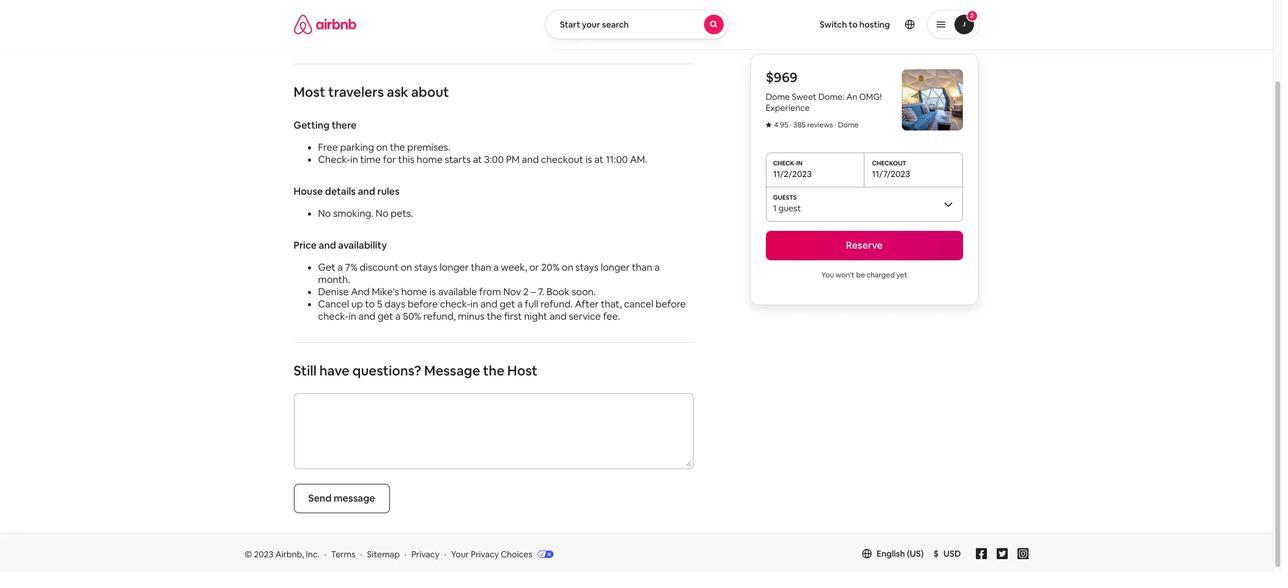 Task type: vqa. For each thing, say whether or not it's contained in the screenshot.
smoking.
yes



Task type: describe. For each thing, give the bounding box(es) containing it.
© 2023 airbnb, inc.
[[245, 549, 320, 560]]

385
[[794, 120, 806, 130]]

4.95
[[775, 120, 789, 130]]

start your search
[[560, 19, 629, 30]]

time
[[360, 153, 381, 166]]

price and availability
[[294, 239, 387, 252]]

check-
[[318, 153, 350, 166]]

hour
[[421, 31, 442, 43]]

in left from
[[471, 298, 478, 310]]

refund,
[[423, 310, 456, 323]]

won't
[[836, 270, 855, 280]]

profile element
[[743, 0, 980, 49]]

$969 dome sweet dome: an omg! experience
[[766, 69, 882, 113]]

and inside free parking on the premises. check-in time for this home starts at 3:00 pm and checkout is at 11:00 am.
[[522, 153, 539, 166]]

send message
[[308, 492, 375, 505]]

soon.
[[572, 285, 596, 298]]

night
[[524, 310, 548, 323]]

for
[[383, 153, 396, 166]]

yet
[[897, 270, 908, 280]]

Start your search search field
[[545, 10, 728, 39]]

and right night
[[550, 310, 567, 323]]

that,
[[601, 298, 622, 310]]

book
[[547, 285, 570, 298]]

3:00
[[484, 153, 504, 166]]

contact denise and mike typically responds within an hour
[[294, 10, 454, 43]]

and up 'get' at left
[[319, 239, 336, 252]]

cancel
[[624, 298, 654, 310]]

contact
[[294, 10, 346, 27]]

airbnb,
[[275, 549, 304, 560]]

pets.
[[391, 207, 413, 220]]

2 longer from the left
[[601, 261, 630, 274]]

service
[[569, 310, 601, 323]]

2 vertical spatial the
[[483, 362, 505, 379]]

checkout
[[541, 153, 584, 166]]

smoking.
[[333, 207, 374, 220]]

and inside get a 7% discount on stays longer than a week, or 20% on stays longer than a month. denise and mike's home is available from nov 2 – 7. book soon. cancel up to 5 days before check-in and get a full refund. after that, cancel before check-in and get a 50% refund, minus the first night and service fee.
[[351, 285, 370, 298]]

(us)
[[907, 548, 924, 559]]

still
[[294, 362, 317, 379]]

$ usd
[[934, 548, 961, 559]]

–
[[531, 285, 536, 298]]

denise inside contact denise and mike typically responds within an hour
[[349, 10, 392, 27]]

switch
[[820, 19, 847, 30]]

on inside free parking on the premises. check-in time for this home starts at 3:00 pm and checkout is at 11:00 am.
[[376, 141, 388, 154]]

󰀄 4.95 · 385 reviews · dome
[[766, 120, 859, 130]]

reviews
[[808, 120, 834, 130]]

7.
[[538, 285, 545, 298]]

premises.
[[407, 141, 450, 154]]

11:00
[[606, 153, 628, 166]]

2 privacy from the left
[[471, 549, 499, 560]]

2 at from the left
[[594, 153, 604, 166]]

navigate to instagram image
[[1018, 548, 1029, 559]]

english
[[877, 548, 905, 559]]

host
[[507, 362, 538, 379]]

home inside get a 7% discount on stays longer than a week, or 20% on stays longer than a month. denise and mike's home is available from nov 2 – 7. book soon. cancel up to 5 days before check-in and get a full refund. after that, cancel before check-in and get a 50% refund, minus the first night and service fee.
[[401, 285, 427, 298]]

and inside contact denise and mike typically responds within an hour
[[395, 10, 421, 27]]

sweet
[[792, 91, 817, 102]]

charged
[[867, 270, 895, 280]]

most
[[294, 83, 325, 100]]

sitemap
[[367, 549, 400, 560]]

7%
[[345, 261, 358, 274]]

2 horizontal spatial ·
[[835, 120, 837, 130]]

or
[[530, 261, 539, 274]]

2 inside dropdown button
[[970, 12, 974, 20]]

from
[[479, 285, 501, 298]]

is inside get a 7% discount on stays longer than a week, or 20% on stays longer than a month. denise and mike's home is available from nov 2 – 7. book soon. cancel up to 5 days before check-in and get a full refund. after that, cancel before check-in and get a 50% refund, minus the first night and service fee.
[[429, 285, 436, 298]]

minus
[[458, 310, 485, 323]]

mike's
[[372, 285, 399, 298]]

1 stays from the left
[[414, 261, 438, 274]]

am.
[[630, 153, 648, 166]]

this
[[398, 153, 415, 166]]

experience
[[766, 102, 810, 113]]

full
[[525, 298, 538, 310]]

1 guest
[[774, 203, 802, 214]]

to inside get a 7% discount on stays longer than a week, or 20% on stays longer than a month. denise and mike's home is available from nov 2 – 7. book soon. cancel up to 5 days before check-in and get a full refund. after that, cancel before check-in and get a 50% refund, minus the first night and service fee.
[[365, 298, 375, 310]]

nov
[[503, 285, 521, 298]]

starts
[[445, 153, 471, 166]]

navigate to twitter image
[[997, 548, 1008, 559]]

mike
[[424, 10, 454, 27]]

an
[[847, 91, 858, 102]]

parking
[[340, 141, 374, 154]]

terms link
[[331, 549, 356, 560]]

2 before from the left
[[656, 298, 686, 310]]

1
[[774, 203, 777, 214]]

1 at from the left
[[473, 153, 482, 166]]

and left 5
[[359, 310, 376, 323]]

switch to hosting
[[820, 19, 890, 30]]

0 horizontal spatial get
[[378, 310, 393, 323]]

you
[[822, 270, 835, 280]]

5
[[377, 298, 382, 310]]

reserve
[[846, 239, 883, 252]]

there
[[332, 119, 357, 132]]

getting there
[[294, 119, 357, 132]]

rules
[[377, 185, 400, 198]]

1 horizontal spatial get
[[500, 298, 515, 310]]

month.
[[318, 273, 350, 286]]

2 than from the left
[[632, 261, 653, 274]]

©
[[245, 549, 252, 560]]

refund.
[[541, 298, 573, 310]]



Task type: locate. For each thing, give the bounding box(es) containing it.
1 privacy from the left
[[411, 549, 440, 560]]

denise down 'get' at left
[[318, 285, 349, 298]]

0 horizontal spatial and
[[351, 285, 370, 298]]

1 guest button
[[766, 187, 964, 221]]

1 horizontal spatial dome
[[838, 120, 859, 130]]

0 horizontal spatial at
[[473, 153, 482, 166]]

available
[[438, 285, 477, 298]]

have
[[319, 362, 350, 379]]

house details and rules
[[294, 185, 400, 198]]

start
[[560, 19, 580, 30]]

is right checkout
[[586, 153, 592, 166]]

1 horizontal spatial check-
[[440, 298, 471, 310]]

travelers
[[328, 83, 384, 100]]

1 vertical spatial to
[[365, 298, 375, 310]]

1 horizontal spatial longer
[[601, 261, 630, 274]]

20%
[[541, 261, 560, 274]]

stays up soon.
[[576, 261, 599, 274]]

$
[[934, 548, 939, 559]]

up
[[351, 298, 363, 310]]

privacy left your
[[411, 549, 440, 560]]

before
[[408, 298, 438, 310], [656, 298, 686, 310]]

1 vertical spatial home
[[401, 285, 427, 298]]

0 horizontal spatial dome
[[766, 91, 790, 102]]

check-
[[440, 298, 471, 310], [318, 310, 349, 323]]

than up the cancel
[[632, 261, 653, 274]]

dome inside $969 dome sweet dome: an omg! experience
[[766, 91, 790, 102]]

1 before from the left
[[408, 298, 438, 310]]

longer up that,
[[601, 261, 630, 274]]

check- left up
[[318, 310, 349, 323]]

is inside free parking on the premises. check-in time for this home starts at 3:00 pm and checkout is at 11:00 am.
[[586, 153, 592, 166]]

and
[[395, 10, 421, 27], [351, 285, 370, 298]]

2 horizontal spatial on
[[562, 261, 573, 274]]

1 horizontal spatial on
[[401, 261, 412, 274]]

0 horizontal spatial privacy
[[411, 549, 440, 560]]

longer
[[440, 261, 469, 274], [601, 261, 630, 274]]

free
[[318, 141, 338, 154]]

cancel
[[318, 298, 349, 310]]

2
[[970, 12, 974, 20], [523, 285, 529, 298]]

the left "host"
[[483, 362, 505, 379]]

0 vertical spatial 2
[[970, 12, 974, 20]]

dome
[[766, 91, 790, 102], [838, 120, 859, 130]]

no left pets.
[[376, 207, 389, 220]]

guest
[[779, 203, 802, 214]]

is left the "available"
[[429, 285, 436, 298]]

start your search button
[[545, 10, 728, 39]]

at
[[473, 153, 482, 166], [594, 153, 604, 166]]

0 horizontal spatial check-
[[318, 310, 349, 323]]

week,
[[501, 261, 527, 274]]

the inside get a 7% discount on stays longer than a week, or 20% on stays longer than a month. denise and mike's home is available from nov 2 – 7. book soon. cancel up to 5 days before check-in and get a full refund. after that, cancel before check-in and get a 50% refund, minus the first night and service fee.
[[487, 310, 502, 323]]

11/2/2023
[[774, 168, 812, 179]]

to left 5
[[365, 298, 375, 310]]

reserve button
[[766, 231, 964, 260]]

check- left from
[[440, 298, 471, 310]]

1 horizontal spatial 2
[[970, 12, 974, 20]]

1 horizontal spatial at
[[594, 153, 604, 166]]

terms
[[331, 549, 356, 560]]

longer up the "available"
[[440, 261, 469, 274]]

0 horizontal spatial longer
[[440, 261, 469, 274]]

and right "pm"
[[522, 153, 539, 166]]

discount
[[360, 261, 399, 274]]

choices
[[501, 549, 533, 560]]

1 vertical spatial dome
[[838, 120, 859, 130]]

1 horizontal spatial privacy
[[471, 549, 499, 560]]

stays right the discount
[[414, 261, 438, 274]]

days
[[385, 298, 406, 310]]

0 vertical spatial denise
[[349, 10, 392, 27]]

usd
[[944, 548, 961, 559]]

in
[[350, 153, 358, 166], [471, 298, 478, 310], [349, 310, 356, 323]]

dome:
[[819, 91, 845, 102]]

get
[[500, 298, 515, 310], [378, 310, 393, 323]]

1 no from the left
[[318, 207, 331, 220]]

and up an
[[395, 10, 421, 27]]

11/7/2023
[[873, 168, 911, 179]]

than
[[471, 261, 491, 274], [632, 261, 653, 274]]

0 vertical spatial home
[[417, 153, 443, 166]]

0 vertical spatial to
[[849, 19, 858, 30]]

dome down $969
[[766, 91, 790, 102]]

at left 3:00
[[473, 153, 482, 166]]

your privacy choices link
[[451, 549, 553, 561]]

most travelers ask about
[[294, 83, 449, 100]]

message
[[334, 492, 375, 505]]

send
[[308, 492, 332, 505]]

2 stays from the left
[[576, 261, 599, 274]]

1 horizontal spatial before
[[656, 298, 686, 310]]

· left the 385
[[790, 120, 792, 130]]

privacy right your
[[471, 549, 499, 560]]

in left 5
[[349, 310, 356, 323]]

navigate to facebook image
[[976, 548, 987, 559]]

and left 5
[[351, 285, 370, 298]]

on right '20%'
[[562, 261, 573, 274]]

typically
[[294, 31, 332, 43]]

first
[[504, 310, 522, 323]]

0 horizontal spatial stays
[[414, 261, 438, 274]]

home up 50%
[[401, 285, 427, 298]]

about
[[411, 83, 449, 100]]

and left rules
[[358, 185, 375, 198]]

no down details
[[318, 207, 331, 220]]

get a 7% discount on stays longer than a week, or 20% on stays longer than a month. denise and mike's home is available from nov 2 – 7. book soon. cancel up to 5 days before check-in and get a full refund. after that, cancel before check-in and get a 50% refund, minus the first night and service fee.
[[318, 261, 686, 323]]

0 horizontal spatial no
[[318, 207, 331, 220]]

the right time
[[390, 141, 405, 154]]

than up from
[[471, 261, 491, 274]]

1 than from the left
[[471, 261, 491, 274]]

no
[[318, 207, 331, 220], [376, 207, 389, 220]]

1 horizontal spatial is
[[586, 153, 592, 166]]

omg!
[[860, 91, 882, 102]]

0 horizontal spatial is
[[429, 285, 436, 298]]

0 vertical spatial dome
[[766, 91, 790, 102]]

questions?
[[352, 362, 421, 379]]

english (us)
[[877, 548, 924, 559]]

1 vertical spatial denise
[[318, 285, 349, 298]]

your
[[582, 19, 600, 30]]

2 button
[[927, 10, 980, 39]]

to
[[849, 19, 858, 30], [365, 298, 375, 310]]

1 horizontal spatial ·
[[790, 120, 792, 130]]

english (us) button
[[862, 548, 924, 559]]

availability
[[338, 239, 387, 252]]

0 vertical spatial is
[[586, 153, 592, 166]]

· right the 'inc.'
[[324, 549, 326, 560]]

before right days
[[408, 298, 438, 310]]

home inside free parking on the premises. check-in time for this home starts at 3:00 pm and checkout is at 11:00 am.
[[417, 153, 443, 166]]

1 horizontal spatial than
[[632, 261, 653, 274]]

0 vertical spatial the
[[390, 141, 405, 154]]

details
[[325, 185, 356, 198]]

in left time
[[350, 153, 358, 166]]

1 vertical spatial the
[[487, 310, 502, 323]]

Message the host text field
[[296, 396, 691, 467]]

the left "first"
[[487, 310, 502, 323]]

1 vertical spatial 2
[[523, 285, 529, 298]]

and
[[522, 153, 539, 166], [358, 185, 375, 198], [319, 239, 336, 252], [481, 298, 498, 310], [359, 310, 376, 323], [550, 310, 567, 323]]

0 vertical spatial and
[[395, 10, 421, 27]]

switch to hosting link
[[813, 12, 898, 37]]

0 horizontal spatial 2
[[523, 285, 529, 298]]

0 horizontal spatial before
[[408, 298, 438, 310]]

50%
[[403, 310, 421, 323]]

on right parking
[[376, 141, 388, 154]]

house
[[294, 185, 323, 198]]

0 horizontal spatial to
[[365, 298, 375, 310]]

0 horizontal spatial than
[[471, 261, 491, 274]]

0 horizontal spatial on
[[376, 141, 388, 154]]

2 no from the left
[[376, 207, 389, 220]]

and left nov
[[481, 298, 498, 310]]

getting
[[294, 119, 330, 132]]

be
[[857, 270, 866, 280]]

1 horizontal spatial no
[[376, 207, 389, 220]]

inc.
[[306, 549, 320, 560]]

on right the discount
[[401, 261, 412, 274]]

in inside free parking on the premises. check-in time for this home starts at 3:00 pm and checkout is at 11:00 am.
[[350, 153, 358, 166]]

1 horizontal spatial stays
[[576, 261, 599, 274]]

1 horizontal spatial to
[[849, 19, 858, 30]]

within
[[379, 31, 406, 43]]

after
[[575, 298, 599, 310]]

·
[[790, 120, 792, 130], [835, 120, 837, 130], [324, 549, 326, 560]]

an
[[408, 31, 419, 43]]

1 vertical spatial and
[[351, 285, 370, 298]]

denise and mike is a superhost. learn more about denise and mike. image
[[659, 10, 694, 44], [659, 10, 694, 44]]

0 horizontal spatial ·
[[324, 549, 326, 560]]

· right reviews
[[835, 120, 837, 130]]

1 horizontal spatial and
[[395, 10, 421, 27]]

the inside free parking on the premises. check-in time for this home starts at 3:00 pm and checkout is at 11:00 am.
[[390, 141, 405, 154]]

at left 11:00
[[594, 153, 604, 166]]

denise inside get a 7% discount on stays longer than a week, or 20% on stays longer than a month. denise and mike's home is available from nov 2 – 7. book soon. cancel up to 5 days before check-in and get a full refund. after that, cancel before check-in and get a 50% refund, minus the first night and service fee.
[[318, 285, 349, 298]]

still have questions? message the host
[[294, 362, 538, 379]]

2 inside get a 7% discount on stays longer than a week, or 20% on stays longer than a month. denise and mike's home is available from nov 2 – 7. book soon. cancel up to 5 days before check-in and get a full refund. after that, cancel before check-in and get a 50% refund, minus the first night and service fee.
[[523, 285, 529, 298]]

on
[[376, 141, 388, 154], [401, 261, 412, 274], [562, 261, 573, 274]]

to right switch on the top right
[[849, 19, 858, 30]]

before right the cancel
[[656, 298, 686, 310]]

sitemap link
[[367, 549, 400, 560]]

home right this
[[417, 153, 443, 166]]

to inside 'link'
[[849, 19, 858, 30]]

1 longer from the left
[[440, 261, 469, 274]]

get down mike's
[[378, 310, 393, 323]]

responds
[[335, 31, 377, 43]]

denise up responds
[[349, 10, 392, 27]]

1 vertical spatial is
[[429, 285, 436, 298]]

free parking on the premises. check-in time for this home starts at 3:00 pm and checkout is at 11:00 am.
[[318, 141, 648, 166]]

get left full
[[500, 298, 515, 310]]

price
[[294, 239, 317, 252]]

dome right reviews
[[838, 120, 859, 130]]

fee.
[[603, 310, 620, 323]]

is
[[586, 153, 592, 166], [429, 285, 436, 298]]



